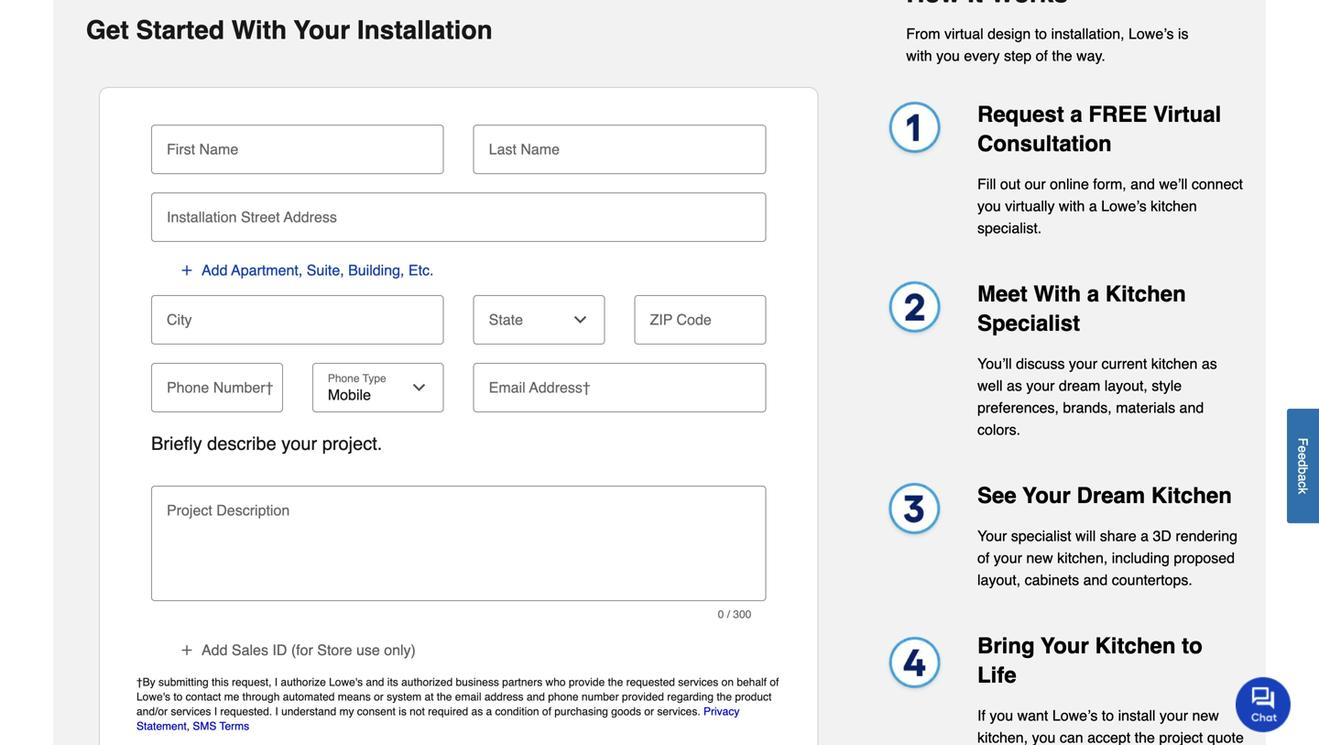 Task type: describe. For each thing, give the bounding box(es) containing it.
etc.
[[409, 262, 434, 279]]

want
[[1018, 707, 1049, 724]]

a inside † by submitting this request, i authorize                         lowe's and its authorized business partners who                         provide the requested services on behalf of lowe's                         to contact me through automated means or system at the                         email address and phone number provided regarding the                         product and/or services i requested. i understand my                         consent is not required as a condition of purchasing                         goods or services.
[[486, 705, 492, 718]]

is inside † by submitting this request, i authorize                         lowe's and its authorized business partners who                         provide the requested services on behalf of lowe's                         to contact me through automated means or system at the                         email address and phone number provided regarding the                         product and/or services i requested. i understand my                         consent is not required as a condition of purchasing                         goods or services.
[[399, 705, 407, 718]]

see
[[978, 483, 1017, 508]]

to inside bring your kitchen to life
[[1182, 633, 1203, 659]]

step
[[1004, 47, 1032, 64]]

fill
[[978, 176, 997, 193]]

, sms terms
[[187, 720, 249, 733]]

dream
[[1077, 483, 1146, 508]]

share
[[1100, 528, 1137, 545]]

f e e d b a c k
[[1296, 438, 1311, 494]]

†
[[137, 676, 143, 689]]

my
[[339, 705, 354, 718]]

request,
[[232, 676, 272, 689]]

1 horizontal spatial services
[[678, 676, 719, 689]]

free
[[1089, 102, 1148, 127]]

condition
[[495, 705, 539, 718]]

colors.
[[978, 421, 1021, 438]]

0 / 300
[[718, 608, 752, 621]]

your inside your specialist will share a 3d rendering of your new kitchen, including proposed layout, cabinets and countertops.
[[994, 550, 1023, 567]]

email
[[455, 691, 482, 703]]

1 e from the top
[[1296, 446, 1311, 453]]

a inside meet with a kitchen specialist
[[1088, 282, 1100, 307]]

rendering
[[1176, 528, 1238, 545]]

your specialist will share a 3d rendering of your new kitchen, including proposed layout, cabinets and countertops.
[[978, 528, 1238, 589]]

requested.
[[220, 705, 272, 718]]

an icon of the number four. image
[[879, 635, 948, 697]]

preferences,
[[978, 399, 1059, 416]]

your down discuss
[[1027, 377, 1055, 394]]

new inside your specialist will share a 3d rendering of your new kitchen, including proposed layout, cabinets and countertops.
[[1027, 550, 1054, 567]]

required
[[428, 705, 468, 718]]

see your dream kitchen
[[978, 483, 1232, 508]]

virtual
[[1154, 102, 1222, 127]]

style
[[1152, 377, 1182, 394]]

specialist
[[978, 311, 1080, 336]]

(for
[[291, 642, 313, 659]]

briefly
[[151, 433, 202, 454]]

address1 text field
[[159, 193, 759, 233]]

a inside your specialist will share a 3d rendering of your new kitchen, including proposed layout, cabinets and countertops.
[[1141, 528, 1149, 545]]

you down want
[[1032, 729, 1056, 745]]

1 horizontal spatial lowe's
[[329, 676, 363, 689]]

cabinets
[[1025, 572, 1080, 589]]

get started with your installation
[[86, 16, 493, 45]]

partners
[[502, 676, 543, 689]]

new inside if you want lowe's to install your new kitchen, you can accept the project quot
[[1193, 707, 1220, 724]]

plus image
[[180, 263, 194, 278]]

installation
[[357, 16, 493, 45]]

will
[[1076, 528, 1096, 545]]

0 horizontal spatial lowe's
[[137, 691, 170, 703]]

the up number
[[608, 676, 623, 689]]

kitchen inside fill out our online form, and we'll connect you virtually with a lowe's kitchen specialist.
[[1151, 198, 1198, 215]]

current
[[1102, 355, 1148, 372]]

virtually
[[1006, 198, 1055, 215]]

i down through in the left of the page
[[275, 705, 278, 718]]

your left project.
[[282, 433, 317, 454]]

and down "partners"
[[527, 691, 545, 703]]

k
[[1296, 488, 1311, 494]]

phoneNumber text field
[[159, 363, 276, 403]]

your inside your specialist will share a 3d rendering of your new kitchen, including proposed layout, cabinets and countertops.
[[978, 528, 1007, 545]]

kitchen for see your dream kitchen
[[1152, 483, 1232, 508]]

kitchen for meet with a kitchen specialist
[[1106, 282, 1187, 307]]

meet with a kitchen specialist
[[978, 282, 1187, 336]]

by
[[143, 676, 156, 689]]

well
[[978, 377, 1003, 394]]

provided
[[622, 691, 664, 703]]

out
[[1001, 176, 1021, 193]]

virtual
[[945, 25, 984, 42]]

kitchen inside the "you'll discuss your current kitchen as well as your dream layout, style preferences, brands, materials and colors."
[[1152, 355, 1198, 372]]

an icon of the number three. image
[[879, 481, 948, 543]]

through
[[243, 691, 280, 703]]

add sales id (for store use only)
[[202, 642, 416, 659]]

of inside from virtual design to installation, lowe's is with you every step of the way.
[[1036, 47, 1048, 64]]

sms
[[193, 720, 217, 733]]

apartment,
[[231, 262, 303, 279]]

can
[[1060, 729, 1084, 745]]

FirstName text field
[[159, 125, 437, 165]]

project
[[1160, 729, 1204, 745]]

contact
[[186, 691, 221, 703]]

consent
[[357, 705, 396, 718]]

kitchen, inside your specialist will share a 3d rendering of your new kitchen, including proposed layout, cabinets and countertops.
[[1058, 550, 1108, 567]]

submitting
[[159, 676, 209, 689]]

an icon of the number two. image
[[879, 280, 948, 341]]

building,
[[348, 262, 405, 279]]

phone
[[548, 691, 579, 703]]

LastName text field
[[481, 125, 759, 165]]

b
[[1296, 467, 1311, 474]]

projectDescription text field
[[159, 512, 759, 592]]

authorized
[[401, 676, 453, 689]]

to inside from virtual design to installation, lowe's is with you every step of the way.
[[1035, 25, 1048, 42]]

number
[[582, 691, 619, 703]]

form,
[[1094, 176, 1127, 193]]

and inside your specialist will share a 3d rendering of your new kitchen, including proposed layout, cabinets and countertops.
[[1084, 572, 1108, 589]]

this
[[212, 676, 229, 689]]

1 vertical spatial services
[[171, 705, 211, 718]]

add apartment, suite, building, etc.
[[202, 262, 434, 279]]

life
[[978, 663, 1017, 688]]

meet
[[978, 282, 1028, 307]]

me
[[224, 691, 240, 703]]

our
[[1025, 176, 1046, 193]]

chat invite button image
[[1236, 676, 1292, 732]]

an icon of the number one. image
[[879, 100, 948, 162]]

a inside f e e d b a c k button
[[1296, 474, 1311, 481]]

you'll
[[978, 355, 1012, 372]]

connect
[[1192, 176, 1243, 193]]

sales
[[232, 642, 268, 659]]

lowe's inside from virtual design to installation, lowe's is with you every step of the way.
[[1129, 25, 1174, 42]]

at
[[425, 691, 434, 703]]

describe
[[207, 433, 276, 454]]

id
[[273, 642, 287, 659]]

zipcode text field
[[642, 295, 759, 336]]

countertops.
[[1112, 572, 1193, 589]]

way.
[[1077, 47, 1106, 64]]

specialist
[[1012, 528, 1072, 545]]

kitchen inside bring your kitchen to life
[[1096, 633, 1176, 659]]

on
[[722, 676, 734, 689]]

the up 'required'
[[437, 691, 452, 703]]

and/or
[[137, 705, 168, 718]]

online
[[1050, 176, 1089, 193]]

add apartment, suite, building, etc. button
[[179, 260, 435, 281]]

1 horizontal spatial or
[[645, 705, 654, 718]]

briefly describe your project.
[[151, 433, 382, 454]]

we'll
[[1160, 176, 1188, 193]]

sms terms link
[[193, 720, 249, 733]]

store
[[317, 642, 352, 659]]

requested
[[626, 676, 675, 689]]

privacy statement link
[[137, 705, 740, 733]]



Task type: locate. For each thing, give the bounding box(es) containing it.
and
[[1131, 176, 1155, 193], [1180, 399, 1204, 416], [1084, 572, 1108, 589], [366, 676, 384, 689], [527, 691, 545, 703]]

1 vertical spatial layout,
[[978, 572, 1021, 589]]

kitchen
[[1151, 198, 1198, 215], [1152, 355, 1198, 372]]

0 vertical spatial is
[[1178, 25, 1189, 42]]

and inside fill out our online form, and we'll connect you virtually with a lowe's kitchen specialist.
[[1131, 176, 1155, 193]]

and down style on the right bottom of page
[[1180, 399, 1204, 416]]

1 vertical spatial new
[[1193, 707, 1220, 724]]

with
[[907, 47, 933, 64], [1059, 198, 1085, 215]]

system
[[387, 691, 422, 703]]

1 vertical spatial kitchen,
[[978, 729, 1028, 745]]

new up project
[[1193, 707, 1220, 724]]

your
[[1069, 355, 1098, 372], [1027, 377, 1055, 394], [282, 433, 317, 454], [994, 550, 1023, 567], [1160, 707, 1189, 724]]

and left its
[[366, 676, 384, 689]]

to right design
[[1035, 25, 1048, 42]]

is inside from virtual design to installation, lowe's is with you every step of the way.
[[1178, 25, 1189, 42]]

1 kitchen from the top
[[1151, 198, 1198, 215]]

with
[[232, 16, 287, 45], [1034, 282, 1081, 307]]

1 vertical spatial as
[[1007, 377, 1023, 394]]

design
[[988, 25, 1031, 42]]

your inside bring your kitchen to life
[[1041, 633, 1089, 659]]

privacy statement
[[137, 705, 740, 733]]

2 add from the top
[[202, 642, 228, 659]]

kitchen, inside if you want lowe's to install your new kitchen, you can accept the project quot
[[978, 729, 1028, 745]]

0 vertical spatial lowe's
[[329, 676, 363, 689]]

lowe's down form,
[[1102, 198, 1147, 215]]

2 vertical spatial lowe's
[[1053, 707, 1098, 724]]

brands,
[[1063, 399, 1112, 416]]

kitchen, down if
[[978, 729, 1028, 745]]

use
[[356, 642, 380, 659]]

discuss
[[1016, 355, 1065, 372]]

the
[[1052, 47, 1073, 64], [608, 676, 623, 689], [437, 691, 452, 703], [717, 691, 732, 703], [1135, 729, 1155, 745]]

1 vertical spatial lowe's
[[1102, 198, 1147, 215]]

kitchen up the current
[[1106, 282, 1187, 307]]

1 vertical spatial or
[[645, 705, 654, 718]]

you
[[937, 47, 960, 64], [978, 198, 1001, 215], [990, 707, 1014, 724], [1032, 729, 1056, 745]]

with inside fill out our online form, and we'll connect you virtually with a lowe's kitchen specialist.
[[1059, 198, 1085, 215]]

provide
[[569, 676, 605, 689]]

you inside from virtual design to installation, lowe's is with you every step of the way.
[[937, 47, 960, 64]]

get
[[86, 16, 129, 45]]

0 horizontal spatial services
[[171, 705, 211, 718]]

layout, down the current
[[1105, 377, 1148, 394]]

a down fill out our online form, and we'll connect you virtually with a lowe's kitchen specialist.
[[1088, 282, 1100, 307]]

install
[[1119, 707, 1156, 724]]

of right step
[[1036, 47, 1048, 64]]

0 horizontal spatial with
[[907, 47, 933, 64]]

0 vertical spatial lowe's
[[1129, 25, 1174, 42]]

0 horizontal spatial new
[[1027, 550, 1054, 567]]

with inside meet with a kitchen specialist
[[1034, 282, 1081, 307]]

you down virtual
[[937, 47, 960, 64]]

to down countertops.
[[1182, 633, 1203, 659]]

add
[[202, 262, 228, 279], [202, 642, 228, 659]]

you right if
[[990, 707, 1014, 724]]

lowe's up and/or at bottom left
[[137, 691, 170, 703]]

0 horizontal spatial kitchen,
[[978, 729, 1028, 745]]

authorize
[[281, 676, 326, 689]]

add for add apartment, suite, building, etc.
[[202, 262, 228, 279]]

of inside your specialist will share a 3d rendering of your new kitchen, including proposed layout, cabinets and countertops.
[[978, 550, 990, 567]]

including
[[1112, 550, 1170, 567]]

suite,
[[307, 262, 344, 279]]

and left we'll
[[1131, 176, 1155, 193]]

means
[[338, 691, 371, 703]]

layout, inside the "you'll discuss your current kitchen as well as your dream layout, style preferences, brands, materials and colors."
[[1105, 377, 1148, 394]]

0 vertical spatial layout,
[[1105, 377, 1148, 394]]

1 vertical spatial kitchen
[[1152, 483, 1232, 508]]

or down provided
[[645, 705, 654, 718]]

of
[[1036, 47, 1048, 64], [978, 550, 990, 567], [770, 676, 779, 689], [542, 705, 552, 718]]

c
[[1296, 481, 1311, 488]]

as right the current
[[1202, 355, 1218, 372]]

0 vertical spatial kitchen,
[[1058, 550, 1108, 567]]

1 horizontal spatial with
[[1059, 198, 1085, 215]]

automated
[[283, 691, 335, 703]]

1 vertical spatial add
[[202, 642, 228, 659]]

privacy
[[704, 705, 740, 718]]

f
[[1296, 438, 1311, 446]]

2 vertical spatial as
[[472, 705, 483, 718]]

you inside fill out our online form, and we'll connect you virtually with a lowe's kitchen specialist.
[[978, 198, 1001, 215]]

of down phone
[[542, 705, 552, 718]]

address
[[485, 691, 524, 703]]

d
[[1296, 460, 1311, 467]]

0 horizontal spatial with
[[232, 16, 287, 45]]

kitchen up rendering
[[1152, 483, 1232, 508]]

request a free virtual consultation
[[978, 102, 1222, 156]]

materials
[[1116, 399, 1176, 416]]

a left 'free'
[[1071, 102, 1083, 127]]

1 vertical spatial kitchen
[[1152, 355, 1198, 372]]

kitchen
[[1106, 282, 1187, 307], [1152, 483, 1232, 508], [1096, 633, 1176, 659]]

dream
[[1059, 377, 1101, 394]]

not
[[410, 705, 425, 718]]

with up specialist
[[1034, 282, 1081, 307]]

1 vertical spatial is
[[399, 705, 407, 718]]

your up dream
[[1069, 355, 1098, 372]]

emailAddress text field
[[481, 363, 759, 403]]

as up preferences,
[[1007, 377, 1023, 394]]

kitchen, down 'will'
[[1058, 550, 1108, 567]]

e up d
[[1296, 446, 1311, 453]]

lowe's up means
[[329, 676, 363, 689]]

with down online
[[1059, 198, 1085, 215]]

0 vertical spatial as
[[1202, 355, 1218, 372]]

kitchen inside meet with a kitchen specialist
[[1106, 282, 1187, 307]]

1 horizontal spatial kitchen,
[[1058, 550, 1108, 567]]

0 vertical spatial or
[[374, 691, 384, 703]]

a up k
[[1296, 474, 1311, 481]]

1 vertical spatial lowe's
[[137, 691, 170, 703]]

add sales id (for store use only) button
[[179, 640, 417, 660]]

your down specialist
[[994, 550, 1023, 567]]

add right plus icon
[[202, 262, 228, 279]]

layout, left cabinets
[[978, 572, 1021, 589]]

lowe's inside if you want lowe's to install your new kitchen, you can accept the project quot
[[1053, 707, 1098, 724]]

0 horizontal spatial is
[[399, 705, 407, 718]]

the up privacy
[[717, 691, 732, 703]]

is left not
[[399, 705, 407, 718]]

f e e d b a c k button
[[1288, 409, 1320, 523]]

services up ,
[[171, 705, 211, 718]]

kitchen down countertops.
[[1096, 633, 1176, 659]]

0 vertical spatial with
[[232, 16, 287, 45]]

add for add sales id (for store use only)
[[202, 642, 228, 659]]

1 horizontal spatial is
[[1178, 25, 1189, 42]]

1 horizontal spatial layout,
[[1105, 377, 1148, 394]]

1 horizontal spatial with
[[1034, 282, 1081, 307]]

to down submitting
[[173, 691, 183, 703]]

with inside from virtual design to installation, lowe's is with you every step of the way.
[[907, 47, 933, 64]]

the left way.
[[1052, 47, 1073, 64]]

to up accept
[[1102, 707, 1114, 724]]

services
[[678, 676, 719, 689], [171, 705, 211, 718]]

installation,
[[1052, 25, 1125, 42]]

is up virtual
[[1178, 25, 1189, 42]]

kitchen up style on the right bottom of page
[[1152, 355, 1198, 372]]

project.
[[322, 433, 382, 454]]

2 e from the top
[[1296, 453, 1311, 460]]

a left the 3d
[[1141, 528, 1149, 545]]

lowe's
[[1129, 25, 1174, 42], [1102, 198, 1147, 215], [1053, 707, 1098, 724]]

if you want lowe's to install your new kitchen, you can accept the project quot
[[978, 707, 1244, 745]]

terms
[[220, 720, 249, 733]]

0 horizontal spatial as
[[472, 705, 483, 718]]

a inside request a free virtual consultation
[[1071, 102, 1083, 127]]

bring your kitchen to life
[[978, 633, 1203, 688]]

2 vertical spatial kitchen
[[1096, 633, 1176, 659]]

1 horizontal spatial as
[[1007, 377, 1023, 394]]

0 horizontal spatial layout,
[[978, 572, 1021, 589]]

bring
[[978, 633, 1035, 659]]

services.
[[657, 705, 701, 718]]

0 horizontal spatial or
[[374, 691, 384, 703]]

2 kitchen from the top
[[1152, 355, 1198, 372]]

a inside fill out our online form, and we'll connect you virtually with a lowe's kitchen specialist.
[[1089, 198, 1098, 215]]

its
[[387, 676, 398, 689]]

statement
[[137, 720, 187, 733]]

fill out our online form, and we'll connect you virtually with a lowe's kitchen specialist.
[[978, 176, 1243, 237]]

understand
[[281, 705, 336, 718]]

lowe's right installation, at the top right
[[1129, 25, 1174, 42]]

2 horizontal spatial as
[[1202, 355, 1218, 372]]

as down email
[[472, 705, 483, 718]]

lowe's inside fill out our online form, and we'll connect you virtually with a lowe's kitchen specialist.
[[1102, 198, 1147, 215]]

you down fill
[[978, 198, 1001, 215]]

0 vertical spatial add
[[202, 262, 228, 279]]

from virtual design to installation, lowe's is with you every step of the way.
[[907, 25, 1189, 64]]

0 vertical spatial kitchen
[[1106, 282, 1187, 307]]

1 horizontal spatial new
[[1193, 707, 1220, 724]]

layout, inside your specialist will share a 3d rendering of your new kitchen, including proposed layout, cabinets and countertops.
[[978, 572, 1021, 589]]

city text field
[[159, 295, 437, 336]]

from
[[907, 25, 941, 42]]

i
[[275, 676, 278, 689], [214, 705, 217, 718], [275, 705, 278, 718]]

a down form,
[[1089, 198, 1098, 215]]

300
[[733, 608, 752, 621]]

if
[[978, 707, 986, 724]]

to inside if you want lowe's to install your new kitchen, you can accept the project quot
[[1102, 707, 1114, 724]]

started
[[136, 16, 224, 45]]

with down from
[[907, 47, 933, 64]]

services up regarding
[[678, 676, 719, 689]]

you'll discuss your current kitchen as well as your dream layout, style preferences, brands, materials and colors.
[[978, 355, 1218, 438]]

i up through in the left of the page
[[275, 676, 278, 689]]

as inside † by submitting this request, i authorize                         lowe's and its authorized business partners who                         provide the requested services on behalf of lowe's                         to contact me through automated means or system at the                         email address and phone number provided regarding the                         product and/or services i requested. i understand my                         consent is not required as a condition of purchasing                         goods or services.
[[472, 705, 483, 718]]

your up project
[[1160, 707, 1189, 724]]

regarding
[[667, 691, 714, 703]]

i up , sms terms
[[214, 705, 217, 718]]

lowe's up can
[[1053, 707, 1098, 724]]

a
[[1071, 102, 1083, 127], [1089, 198, 1098, 215], [1088, 282, 1100, 307], [1296, 474, 1311, 481], [1141, 528, 1149, 545], [486, 705, 492, 718]]

e
[[1296, 446, 1311, 453], [1296, 453, 1311, 460]]

add right plus image
[[202, 642, 228, 659]]

and inside the "you'll discuss your current kitchen as well as your dream layout, style preferences, brands, materials and colors."
[[1180, 399, 1204, 416]]

your inside if you want lowe's to install your new kitchen, you can accept the project quot
[[1160, 707, 1189, 724]]

business
[[456, 676, 499, 689]]

to inside † by submitting this request, i authorize                         lowe's and its authorized business partners who                         provide the requested services on behalf of lowe's                         to contact me through automated means or system at the                         email address and phone number provided regarding the                         product and/or services i requested. i understand my                         consent is not required as a condition of purchasing                         goods or services.
[[173, 691, 183, 703]]

0 vertical spatial with
[[907, 47, 933, 64]]

with right started
[[232, 16, 287, 45]]

new down specialist
[[1027, 550, 1054, 567]]

a down address
[[486, 705, 492, 718]]

e up b
[[1296, 453, 1311, 460]]

kitchen down we'll
[[1151, 198, 1198, 215]]

the inside if you want lowe's to install your new kitchen, you can accept the project quot
[[1135, 729, 1155, 745]]

0 vertical spatial new
[[1027, 550, 1054, 567]]

of down "see"
[[978, 550, 990, 567]]

the inside from virtual design to installation, lowe's is with you every step of the way.
[[1052, 47, 1073, 64]]

0 vertical spatial services
[[678, 676, 719, 689]]

and right cabinets
[[1084, 572, 1108, 589]]

the down the install
[[1135, 729, 1155, 745]]

1 vertical spatial with
[[1059, 198, 1085, 215]]

of right behalf
[[770, 676, 779, 689]]

specialist.
[[978, 220, 1042, 237]]

plus image
[[180, 643, 194, 658]]

0 vertical spatial kitchen
[[1151, 198, 1198, 215]]

1 add from the top
[[202, 262, 228, 279]]

or up consent at the left bottom of the page
[[374, 691, 384, 703]]

1 vertical spatial with
[[1034, 282, 1081, 307]]



Task type: vqa. For each thing, say whether or not it's contained in the screenshot.
Cards in "button"
no



